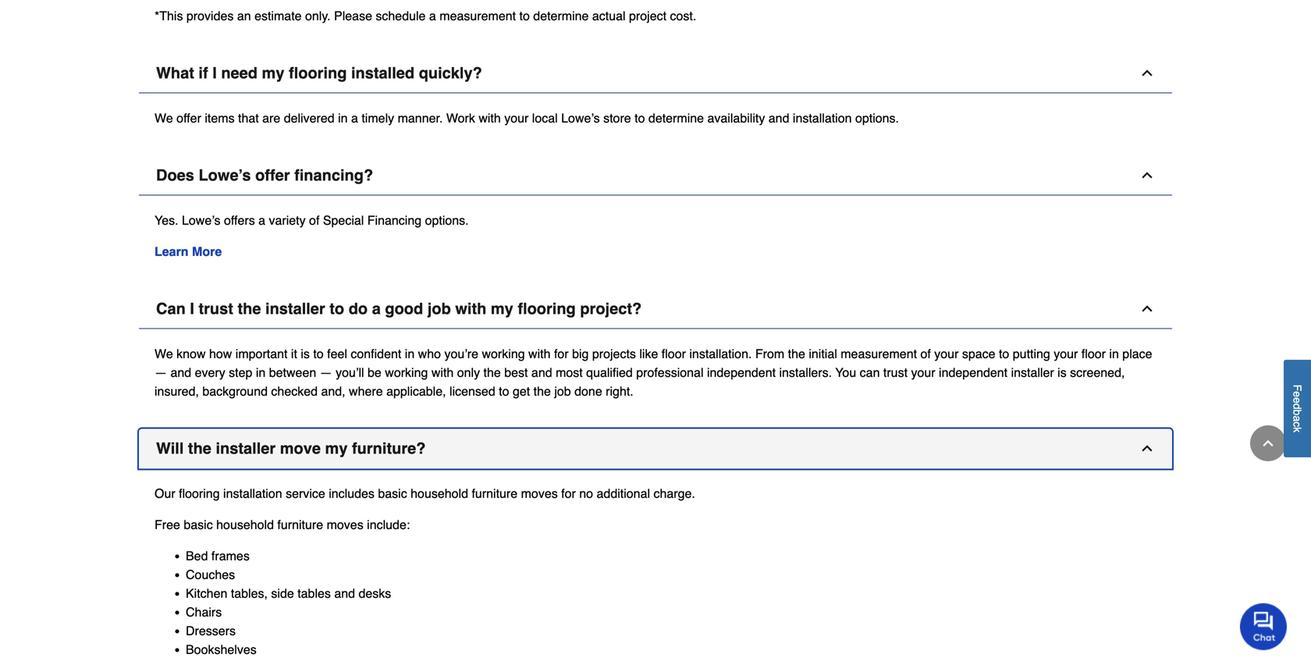 Task type: describe. For each thing, give the bounding box(es) containing it.
more
[[192, 244, 222, 259]]

you'll
[[336, 365, 364, 380]]

0 horizontal spatial basic
[[184, 518, 213, 532]]

background
[[203, 384, 268, 399]]

1 vertical spatial installation
[[223, 486, 282, 501]]

important
[[236, 347, 288, 361]]

1 horizontal spatial moves
[[521, 486, 558, 501]]

timely
[[362, 111, 394, 125]]

can
[[156, 300, 186, 318]]

only
[[457, 365, 480, 380]]

bookshelves
[[186, 643, 257, 657]]

project
[[629, 9, 667, 23]]

installed
[[351, 64, 415, 82]]

charge.
[[654, 486, 696, 501]]

where
[[349, 384, 383, 399]]

financing
[[368, 213, 422, 228]]

estimate
[[255, 9, 302, 23]]

checked
[[271, 384, 318, 399]]

trust inside we know how important it is to feel confident in who you're working with for big projects like floor installation. from the initial measurement of your space to putting your floor in place — and every step in between — you'll be working with only the best and most qualified professional independent installers. you can trust your independent installer is screened, insured, background checked and, where applicable, licensed to get the job done right.
[[884, 365, 908, 380]]

applicable,
[[387, 384, 446, 399]]

an
[[237, 9, 251, 23]]

and up insured,
[[171, 365, 191, 380]]

can i trust the installer to do a good job with my flooring project? button
[[139, 289, 1173, 329]]

0 vertical spatial installer
[[266, 300, 325, 318]]

frames
[[212, 549, 250, 563]]

chevron up image for flooring
[[1140, 65, 1156, 81]]

lowe's for a
[[182, 213, 221, 228]]

please
[[334, 9, 372, 23]]

1 floor from the left
[[662, 347, 686, 361]]

measurement inside we know how important it is to feel confident in who you're working with for big projects like floor installation. from the initial measurement of your space to putting your floor in place — and every step in between — you'll be working with only the best and most qualified professional independent installers. you can trust your independent installer is screened, insured, background checked and, where applicable, licensed to get the job done right.
[[841, 347, 918, 361]]

with right work
[[479, 111, 501, 125]]

offer inside does lowe's offer financing? button
[[255, 166, 290, 184]]

0 vertical spatial basic
[[378, 486, 407, 501]]

we know how important it is to feel confident in who you're working with for big projects like floor installation. from the initial measurement of your space to putting your floor in place — and every step in between — you'll be working with only the best and most qualified professional independent installers. you can trust your independent installer is screened, insured, background checked and, where applicable, licensed to get the job done right.
[[155, 347, 1153, 399]]

2 horizontal spatial flooring
[[518, 300, 576, 318]]

a for do
[[372, 300, 381, 318]]

can
[[860, 365, 880, 380]]

manner.
[[398, 111, 443, 125]]

initial
[[809, 347, 838, 361]]

additional
[[597, 486, 650, 501]]

putting
[[1013, 347, 1051, 361]]

do
[[349, 300, 368, 318]]

and inside bed frames couches kitchen tables, side tables and desks chairs dressers bookshelves
[[334, 586, 355, 601]]

only.
[[305, 9, 331, 23]]

who
[[418, 347, 441, 361]]

it
[[291, 347, 297, 361]]

project?
[[580, 300, 642, 318]]

can i trust the installer to do a good job with my flooring project?
[[156, 300, 642, 318]]

screened,
[[1071, 365, 1126, 380]]

for inside we know how important it is to feel confident in who you're working with for big projects like floor installation. from the initial measurement of your space to putting your floor in place — and every step in between — you'll be working with only the best and most qualified professional independent installers. you can trust your independent installer is screened, insured, background checked and, where applicable, licensed to get the job done right.
[[554, 347, 569, 361]]

projects
[[593, 347, 636, 361]]

the right get
[[534, 384, 551, 399]]

be
[[368, 365, 382, 380]]

if
[[199, 64, 208, 82]]

bed
[[186, 549, 208, 563]]

chevron up image inside does lowe's offer financing? button
[[1140, 167, 1156, 183]]

your right the putting
[[1054, 347, 1079, 361]]

d
[[1292, 404, 1304, 410]]

will the installer move my furniture? button
[[139, 429, 1173, 469]]

like
[[640, 347, 659, 361]]

move
[[280, 440, 321, 458]]

know
[[177, 347, 206, 361]]

place
[[1123, 347, 1153, 361]]

schedule
[[376, 9, 426, 23]]

tables
[[298, 586, 331, 601]]

financing?
[[294, 166, 373, 184]]

done
[[575, 384, 603, 399]]

0 horizontal spatial options.
[[425, 213, 469, 228]]

quickly?
[[419, 64, 482, 82]]

1 — from the left
[[155, 365, 167, 380]]

qualified
[[587, 365, 633, 380]]

your left space
[[935, 347, 959, 361]]

in left who
[[405, 347, 415, 361]]

every
[[195, 365, 225, 380]]

learn
[[155, 244, 189, 259]]

2 vertical spatial flooring
[[179, 486, 220, 501]]

c
[[1292, 422, 1304, 427]]

0 horizontal spatial i
[[190, 300, 194, 318]]

dressers
[[186, 624, 236, 638]]

provides
[[187, 9, 234, 23]]

0 vertical spatial lowe's
[[562, 111, 600, 125]]

step
[[229, 365, 253, 380]]

your right can
[[912, 365, 936, 380]]

includes
[[329, 486, 375, 501]]

we for what if i need my flooring installed quickly?
[[155, 111, 173, 125]]

bed frames couches kitchen tables, side tables and desks chairs dressers bookshelves
[[186, 549, 391, 657]]

2 — from the left
[[320, 365, 332, 380]]

1 horizontal spatial is
[[1058, 365, 1067, 380]]

*this
[[155, 9, 183, 23]]

0 vertical spatial determine
[[534, 9, 589, 23]]

job inside can i trust the installer to do a good job with my flooring project? button
[[428, 300, 451, 318]]

1 vertical spatial my
[[491, 300, 514, 318]]

1 horizontal spatial furniture
[[472, 486, 518, 501]]

actual
[[593, 9, 626, 23]]

2 independent from the left
[[939, 365, 1008, 380]]

0 vertical spatial measurement
[[440, 9, 516, 23]]

does lowe's offer financing? button
[[139, 156, 1173, 196]]

installers.
[[780, 365, 832, 380]]

no
[[580, 486, 594, 501]]

does
[[156, 166, 194, 184]]

confident
[[351, 347, 402, 361]]

and right best
[[532, 365, 553, 380]]

desks
[[359, 586, 391, 601]]

free basic household furniture moves include:
[[155, 518, 410, 532]]

trust inside button
[[199, 300, 233, 318]]

how
[[209, 347, 232, 361]]

store
[[604, 111, 631, 125]]



Task type: locate. For each thing, give the bounding box(es) containing it.
a for schedule
[[429, 9, 436, 23]]

1 independent from the left
[[707, 365, 776, 380]]

household up frames at the left of the page
[[216, 518, 274, 532]]

the inside can i trust the installer to do a good job with my flooring project? button
[[238, 300, 261, 318]]

flooring up big at the bottom
[[518, 300, 576, 318]]

e up d
[[1292, 392, 1304, 398]]

cost.
[[670, 9, 697, 23]]

chevron up image inside scroll to top element
[[1261, 436, 1277, 451]]

0 vertical spatial chevron up image
[[1140, 301, 1156, 317]]

a right offers
[[259, 213, 266, 228]]

licensed
[[450, 384, 496, 399]]

0 vertical spatial of
[[309, 213, 320, 228]]

1 horizontal spatial installation
[[793, 111, 852, 125]]

basic up include:
[[378, 486, 407, 501]]

of right variety
[[309, 213, 320, 228]]

0 vertical spatial furniture
[[472, 486, 518, 501]]

1 horizontal spatial of
[[921, 347, 931, 361]]

professional
[[637, 365, 704, 380]]

1 vertical spatial job
[[555, 384, 571, 399]]

for
[[554, 347, 569, 361], [562, 486, 576, 501]]

1 vertical spatial we
[[155, 347, 173, 361]]

a right do
[[372, 300, 381, 318]]

i
[[213, 64, 217, 82], [190, 300, 194, 318]]

installer down the putting
[[1012, 365, 1055, 380]]

we down what
[[155, 111, 173, 125]]

2 floor from the left
[[1082, 347, 1106, 361]]

are
[[262, 111, 281, 125]]

2 we from the top
[[155, 347, 173, 361]]

0 vertical spatial is
[[301, 347, 310, 361]]

1 vertical spatial options.
[[425, 213, 469, 228]]

availability
[[708, 111, 766, 125]]

1 vertical spatial determine
[[649, 111, 704, 125]]

what if i need my flooring installed quickly? button
[[139, 53, 1173, 93]]

chat invite button image
[[1241, 603, 1288, 651]]

my for flooring
[[262, 64, 285, 82]]

with down who
[[432, 365, 454, 380]]

measurement up quickly?
[[440, 9, 516, 23]]

0 horizontal spatial furniture
[[278, 518, 323, 532]]

a for in
[[351, 111, 358, 125]]

determine down what if i need my flooring installed quickly? button
[[649, 111, 704, 125]]

0 horizontal spatial determine
[[534, 9, 589, 23]]

we offer items that are delivered in a timely manner. work with your local lowe's store to determine availability and installation options.
[[155, 111, 900, 125]]

floor up screened, at the right of page
[[1082, 347, 1106, 361]]

for left big at the bottom
[[554, 347, 569, 361]]

a right schedule
[[429, 9, 436, 23]]

flooring
[[289, 64, 347, 82], [518, 300, 576, 318], [179, 486, 220, 501]]

the right only
[[484, 365, 501, 380]]

scroll to top element
[[1251, 426, 1287, 461]]

offer up variety
[[255, 166, 290, 184]]

2 vertical spatial chevron up image
[[1140, 441, 1156, 456]]

job
[[428, 300, 451, 318], [555, 384, 571, 399]]

job down the most
[[555, 384, 571, 399]]

1 horizontal spatial i
[[213, 64, 217, 82]]

lowe's
[[562, 111, 600, 125], [199, 166, 251, 184], [182, 213, 221, 228]]

1 horizontal spatial household
[[411, 486, 469, 501]]

*this provides an estimate only. please schedule a measurement to determine actual project cost.
[[155, 9, 697, 23]]

0 horizontal spatial working
[[385, 365, 428, 380]]

1 vertical spatial lowe's
[[199, 166, 251, 184]]

1 horizontal spatial —
[[320, 365, 332, 380]]

1 horizontal spatial independent
[[939, 365, 1008, 380]]

my for furniture?
[[325, 440, 348, 458]]

0 horizontal spatial of
[[309, 213, 320, 228]]

working
[[482, 347, 525, 361], [385, 365, 428, 380]]

1 vertical spatial household
[[216, 518, 274, 532]]

right.
[[606, 384, 634, 399]]

learn more
[[155, 244, 222, 259]]

determine
[[534, 9, 589, 23], [649, 111, 704, 125]]

1 vertical spatial basic
[[184, 518, 213, 532]]

chevron up image for furniture?
[[1140, 441, 1156, 456]]

a left timely
[[351, 111, 358, 125]]

0 horizontal spatial flooring
[[179, 486, 220, 501]]

1 horizontal spatial determine
[[649, 111, 704, 125]]

lowe's up more
[[182, 213, 221, 228]]

we for can i trust the installer to do a good job with my flooring project?
[[155, 347, 173, 361]]

we inside we know how important it is to feel confident in who you're working with for big projects like floor installation. from the initial measurement of your space to putting your floor in place — and every step in between — you'll be working with only the best and most qualified professional independent installers. you can trust your independent installer is screened, insured, background checked and, where applicable, licensed to get the job done right.
[[155, 347, 173, 361]]

0 vertical spatial for
[[554, 347, 569, 361]]

for left no on the bottom of the page
[[562, 486, 576, 501]]

installer left move
[[216, 440, 276, 458]]

the
[[238, 300, 261, 318], [788, 347, 806, 361], [484, 365, 501, 380], [534, 384, 551, 399], [188, 440, 212, 458]]

installation
[[793, 111, 852, 125], [223, 486, 282, 501]]

0 horizontal spatial independent
[[707, 365, 776, 380]]

chevron up image inside can i trust the installer to do a good job with my flooring project? button
[[1140, 301, 1156, 317]]

1 vertical spatial furniture
[[278, 518, 323, 532]]

we left know
[[155, 347, 173, 361]]

0 vertical spatial moves
[[521, 486, 558, 501]]

chevron up image inside will the installer move my furniture? button
[[1140, 441, 1156, 456]]

lowe's right local
[[562, 111, 600, 125]]

in down important
[[256, 365, 266, 380]]

independent down installation.
[[707, 365, 776, 380]]

1 vertical spatial chevron up image
[[1261, 436, 1277, 451]]

include:
[[367, 518, 410, 532]]

0 horizontal spatial installation
[[223, 486, 282, 501]]

0 horizontal spatial —
[[155, 365, 167, 380]]

the up installers. at the bottom
[[788, 347, 806, 361]]

in left place
[[1110, 347, 1120, 361]]

options.
[[856, 111, 900, 125], [425, 213, 469, 228]]

1 vertical spatial for
[[562, 486, 576, 501]]

local
[[532, 111, 558, 125]]

— up the and,
[[320, 365, 332, 380]]

0 horizontal spatial measurement
[[440, 9, 516, 23]]

1 vertical spatial working
[[385, 365, 428, 380]]

tables,
[[231, 586, 268, 601]]

learn more link
[[155, 244, 222, 259]]

0 horizontal spatial offer
[[177, 111, 201, 125]]

job right 'good'
[[428, 300, 451, 318]]

1 horizontal spatial offer
[[255, 166, 290, 184]]

working up best
[[482, 347, 525, 361]]

the right will
[[188, 440, 212, 458]]

0 vertical spatial my
[[262, 64, 285, 82]]

offer left the items
[[177, 111, 201, 125]]

what if i need my flooring installed quickly?
[[156, 64, 482, 82]]

1 horizontal spatial working
[[482, 347, 525, 361]]

1 vertical spatial chevron up image
[[1140, 167, 1156, 183]]

kitchen
[[186, 586, 228, 601]]

1 horizontal spatial options.
[[856, 111, 900, 125]]

1 vertical spatial moves
[[327, 518, 364, 532]]

is
[[301, 347, 310, 361], [1058, 365, 1067, 380]]

job inside we know how important it is to feel confident in who you're working with for big projects like floor installation. from the initial measurement of your space to putting your floor in place — and every step in between — you'll be working with only the best and most qualified professional independent installers. you can trust your independent installer is screened, insured, background checked and, where applicable, licensed to get the job done right.
[[555, 384, 571, 399]]

2 vertical spatial installer
[[216, 440, 276, 458]]

0 vertical spatial working
[[482, 347, 525, 361]]

chevron up image
[[1140, 65, 1156, 81], [1140, 167, 1156, 183], [1140, 441, 1156, 456]]

1 horizontal spatial floor
[[1082, 347, 1106, 361]]

0 horizontal spatial is
[[301, 347, 310, 361]]

2 e from the top
[[1292, 398, 1304, 404]]

i right the if
[[213, 64, 217, 82]]

free
[[155, 518, 180, 532]]

is right it
[[301, 347, 310, 361]]

lowe's up offers
[[199, 166, 251, 184]]

a up k on the right bottom of page
[[1292, 416, 1304, 422]]

the inside will the installer move my furniture? button
[[188, 440, 212, 458]]

furniture
[[472, 486, 518, 501], [278, 518, 323, 532]]

0 vertical spatial household
[[411, 486, 469, 501]]

1 horizontal spatial my
[[325, 440, 348, 458]]

will
[[156, 440, 184, 458]]

yes.
[[155, 213, 178, 228]]

1 horizontal spatial job
[[555, 384, 571, 399]]

0 horizontal spatial chevron up image
[[1140, 301, 1156, 317]]

0 vertical spatial job
[[428, 300, 451, 318]]

offer
[[177, 111, 201, 125], [255, 166, 290, 184]]

and right availability
[[769, 111, 790, 125]]

1 horizontal spatial basic
[[378, 486, 407, 501]]

1 horizontal spatial chevron up image
[[1261, 436, 1277, 451]]

1 vertical spatial installer
[[1012, 365, 1055, 380]]

chevron up image inside what if i need my flooring installed quickly? button
[[1140, 65, 1156, 81]]

special
[[323, 213, 364, 228]]

my right need
[[262, 64, 285, 82]]

household down furniture? at the bottom left of page
[[411, 486, 469, 501]]

feel
[[327, 347, 347, 361]]

with up you're
[[456, 300, 487, 318]]

flooring right our on the left of the page
[[179, 486, 220, 501]]

moves
[[521, 486, 558, 501], [327, 518, 364, 532]]

f e e d b a c k button
[[1285, 360, 1312, 458]]

1 we from the top
[[155, 111, 173, 125]]

moves down includes
[[327, 518, 364, 532]]

3 chevron up image from the top
[[1140, 441, 1156, 456]]

e up b
[[1292, 398, 1304, 404]]

1 vertical spatial measurement
[[841, 347, 918, 361]]

what
[[156, 64, 194, 82]]

your
[[505, 111, 529, 125], [935, 347, 959, 361], [1054, 347, 1079, 361], [912, 365, 936, 380]]

2 vertical spatial my
[[325, 440, 348, 458]]

space
[[963, 347, 996, 361]]

offers
[[224, 213, 255, 228]]

a
[[429, 9, 436, 23], [351, 111, 358, 125], [259, 213, 266, 228], [372, 300, 381, 318], [1292, 416, 1304, 422]]

is left screened, at the right of page
[[1058, 365, 1067, 380]]

with
[[479, 111, 501, 125], [456, 300, 487, 318], [529, 347, 551, 361], [432, 365, 454, 380]]

of
[[309, 213, 320, 228], [921, 347, 931, 361]]

— up insured,
[[155, 365, 167, 380]]

0 horizontal spatial job
[[428, 300, 451, 318]]

0 horizontal spatial moves
[[327, 518, 364, 532]]

with inside button
[[456, 300, 487, 318]]

insured,
[[155, 384, 199, 399]]

1 horizontal spatial trust
[[884, 365, 908, 380]]

you're
[[445, 347, 479, 361]]

independent down space
[[939, 365, 1008, 380]]

service
[[286, 486, 325, 501]]

0 vertical spatial flooring
[[289, 64, 347, 82]]

0 horizontal spatial my
[[262, 64, 285, 82]]

0 horizontal spatial household
[[216, 518, 274, 532]]

1 e from the top
[[1292, 392, 1304, 398]]

1 vertical spatial of
[[921, 347, 931, 361]]

trust right 'can'
[[199, 300, 233, 318]]

2 horizontal spatial my
[[491, 300, 514, 318]]

in right delivered
[[338, 111, 348, 125]]

basic
[[378, 486, 407, 501], [184, 518, 213, 532]]

1 horizontal spatial flooring
[[289, 64, 347, 82]]

f
[[1292, 385, 1304, 392]]

0 vertical spatial trust
[[199, 300, 233, 318]]

working up applicable,
[[385, 365, 428, 380]]

between
[[269, 365, 316, 380]]

trust right can
[[884, 365, 908, 380]]

0 vertical spatial we
[[155, 111, 173, 125]]

from
[[756, 347, 785, 361]]

of left space
[[921, 347, 931, 361]]

determine left actual
[[534, 9, 589, 23]]

trust
[[199, 300, 233, 318], [884, 365, 908, 380]]

moves left no on the bottom of the page
[[521, 486, 558, 501]]

installer inside we know how important it is to feel confident in who you're working with for big projects like floor installation. from the initial measurement of your space to putting your floor in place — and every step in between — you'll be working with only the best and most qualified professional independent installers. you can trust your independent installer is screened, insured, background checked and, where applicable, licensed to get the job done right.
[[1012, 365, 1055, 380]]

lowe's inside does lowe's offer financing? button
[[199, 166, 251, 184]]

and left desks
[[334, 586, 355, 601]]

b
[[1292, 410, 1304, 416]]

1 vertical spatial offer
[[255, 166, 290, 184]]

that
[[238, 111, 259, 125]]

k
[[1292, 427, 1304, 433]]

most
[[556, 365, 583, 380]]

in
[[338, 111, 348, 125], [405, 347, 415, 361], [1110, 347, 1120, 361], [256, 365, 266, 380]]

your left local
[[505, 111, 529, 125]]

0 vertical spatial options.
[[856, 111, 900, 125]]

installer up it
[[266, 300, 325, 318]]

1 vertical spatial trust
[[884, 365, 908, 380]]

variety
[[269, 213, 306, 228]]

and,
[[321, 384, 346, 399]]

measurement up can
[[841, 347, 918, 361]]

0 vertical spatial installation
[[793, 111, 852, 125]]

2 vertical spatial lowe's
[[182, 213, 221, 228]]

1 vertical spatial is
[[1058, 365, 1067, 380]]

my
[[262, 64, 285, 82], [491, 300, 514, 318], [325, 440, 348, 458]]

f e e d b a c k
[[1292, 385, 1304, 433]]

big
[[572, 347, 589, 361]]

i right 'can'
[[190, 300, 194, 318]]

e
[[1292, 392, 1304, 398], [1292, 398, 1304, 404]]

0 vertical spatial i
[[213, 64, 217, 82]]

to inside button
[[330, 300, 344, 318]]

does lowe's offer financing?
[[156, 166, 373, 184]]

floor up professional
[[662, 347, 686, 361]]

basic right free
[[184, 518, 213, 532]]

get
[[513, 384, 530, 399]]

my up best
[[491, 300, 514, 318]]

measurement
[[440, 9, 516, 23], [841, 347, 918, 361]]

0 horizontal spatial trust
[[199, 300, 233, 318]]

best
[[505, 365, 528, 380]]

installation.
[[690, 347, 752, 361]]

chevron up image
[[1140, 301, 1156, 317], [1261, 436, 1277, 451]]

delivered
[[284, 111, 335, 125]]

1 vertical spatial i
[[190, 300, 194, 318]]

items
[[205, 111, 235, 125]]

0 vertical spatial offer
[[177, 111, 201, 125]]

couches
[[186, 568, 235, 582]]

of inside we know how important it is to feel confident in who you're working with for big projects like floor installation. from the initial measurement of your space to putting your floor in place — and every step in between — you'll be working with only the best and most qualified professional independent installers. you can trust your independent installer is screened, insured, background checked and, where applicable, licensed to get the job done right.
[[921, 347, 931, 361]]

0 horizontal spatial floor
[[662, 347, 686, 361]]

with left big at the bottom
[[529, 347, 551, 361]]

1 horizontal spatial measurement
[[841, 347, 918, 361]]

flooring up delivered
[[289, 64, 347, 82]]

1 vertical spatial flooring
[[518, 300, 576, 318]]

you
[[836, 365, 857, 380]]

my right move
[[325, 440, 348, 458]]

floor
[[662, 347, 686, 361], [1082, 347, 1106, 361]]

0 vertical spatial chevron up image
[[1140, 65, 1156, 81]]

lowe's for financing?
[[199, 166, 251, 184]]

1 chevron up image from the top
[[1140, 65, 1156, 81]]

the up important
[[238, 300, 261, 318]]

2 chevron up image from the top
[[1140, 167, 1156, 183]]



Task type: vqa. For each thing, say whether or not it's contained in the screenshot.
"To" related to To Receive FREE Shipping
no



